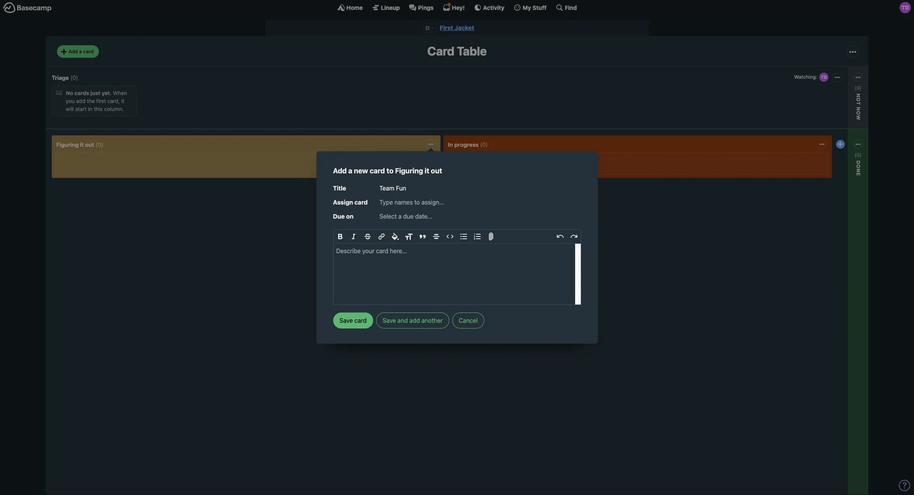 Task type: vqa. For each thing, say whether or not it's contained in the screenshot.
o corresponding to D o n e
yes



Task type: locate. For each thing, give the bounding box(es) containing it.
add
[[69, 48, 78, 54], [333, 167, 347, 175], [382, 205, 392, 211]]

. when you add the first card, it will start in this column.
[[66, 90, 127, 112]]

watching:
[[794, 74, 817, 80], [382, 158, 406, 164], [810, 167, 834, 173]]

Select a due date… text field
[[380, 210, 581, 222]]

color it white image
[[381, 182, 388, 189]]

on
[[346, 213, 354, 220]]

in
[[88, 106, 92, 112]]

0 horizontal spatial it
[[80, 141, 84, 148]]

figuring up color it red icon
[[395, 167, 423, 175]]

start
[[75, 106, 87, 112]]

add up triage (0)
[[69, 48, 78, 54]]

add
[[76, 98, 86, 104], [410, 317, 420, 324]]

it down when
[[121, 98, 124, 104]]

0 horizontal spatial out
[[85, 141, 94, 148]]

o down t at top right
[[856, 111, 862, 115]]

first jacket link
[[440, 24, 474, 31]]

1 vertical spatial n
[[856, 169, 862, 173]]

1 horizontal spatial a
[[348, 167, 352, 175]]

figuring down will
[[56, 141, 79, 148]]

my stuff
[[523, 4, 547, 11]]

jacket
[[455, 24, 474, 31]]

1 horizontal spatial tyler black image
[[819, 72, 830, 82]]

1 vertical spatial tyler black image
[[819, 72, 830, 82]]

add for add a new card to figuring it out
[[333, 167, 347, 175]]

n down d
[[856, 169, 862, 173]]

0 vertical spatial it
[[121, 98, 124, 104]]

1 horizontal spatial add
[[410, 317, 420, 324]]

1 o from the top
[[856, 98, 862, 102]]

pings
[[418, 4, 434, 11]]

o up the e
[[856, 165, 862, 169]]

color it blue image
[[381, 191, 388, 197]]

to
[[387, 167, 394, 175]]

2 vertical spatial o
[[856, 165, 862, 169]]

(0) up d
[[855, 152, 862, 158]]

Describe your card here… text field
[[334, 244, 581, 305]]

1 vertical spatial figuring
[[395, 167, 423, 175]]

1 horizontal spatial add
[[333, 167, 347, 175]]

0 horizontal spatial tyler black image
[[423, 156, 433, 166]]

0 vertical spatial add
[[76, 98, 86, 104]]

o for d o n e
[[856, 165, 862, 169]]

n
[[856, 107, 862, 111], [856, 169, 862, 173]]

lineup
[[381, 4, 400, 11]]

tyler black image
[[900, 2, 911, 13], [819, 72, 830, 82], [423, 156, 433, 166]]

2 vertical spatial it
[[425, 167, 429, 175]]

o up w
[[856, 98, 862, 102]]

figuring
[[56, 141, 79, 148], [395, 167, 423, 175]]

color it orange image
[[397, 182, 403, 189]]

2 horizontal spatial add
[[382, 205, 392, 211]]

0 vertical spatial a
[[79, 48, 82, 54]]

d o n e
[[856, 161, 862, 176]]

it down start
[[80, 141, 84, 148]]

add inside button
[[410, 317, 420, 324]]

new
[[354, 167, 368, 175]]

due
[[333, 213, 345, 220]]

w
[[856, 115, 862, 120]]

2 horizontal spatial tyler black image
[[900, 2, 911, 13]]

1 vertical spatial add
[[410, 317, 420, 324]]

1 horizontal spatial out
[[431, 167, 442, 175]]

1 vertical spatial o
[[856, 111, 862, 115]]

triage (0)
[[52, 74, 78, 81]]

add up title
[[333, 167, 347, 175]]

(0)
[[70, 74, 78, 81], [855, 85, 862, 91], [96, 141, 103, 148], [480, 141, 488, 148], [855, 152, 862, 158]]

t
[[856, 102, 862, 105]]

(0) right the progress
[[480, 141, 488, 148]]

yet
[[102, 90, 110, 96]]

save
[[383, 317, 396, 324]]

no cards just yet
[[66, 90, 110, 96]]

card
[[427, 44, 455, 58]]

it up "color it purple" image
[[425, 167, 429, 175]]

add up start
[[76, 98, 86, 104]]

color it green image
[[389, 191, 395, 197]]

the
[[87, 98, 95, 104]]

0 vertical spatial n
[[856, 107, 862, 111]]

color it purple image
[[420, 182, 426, 189]]

1 vertical spatial out
[[431, 167, 442, 175]]

0 horizontal spatial add
[[69, 48, 78, 54]]

add a card
[[69, 48, 93, 54]]

0 horizontal spatial a
[[79, 48, 82, 54]]

0 vertical spatial tyler black image
[[900, 2, 911, 13]]

color it yellow image
[[389, 182, 395, 189]]

add down color it blue image
[[382, 205, 392, 211]]

save and add another button
[[376, 313, 449, 329]]

first
[[96, 98, 106, 104]]

find button
[[556, 4, 577, 11]]

0 vertical spatial o
[[856, 98, 862, 102]]

a
[[79, 48, 82, 54], [348, 167, 352, 175]]

card
[[83, 48, 93, 54], [370, 167, 385, 175], [355, 199, 368, 206], [393, 205, 404, 211]]

1 horizontal spatial it
[[121, 98, 124, 104]]

progress
[[455, 141, 479, 148]]

None submit
[[808, 109, 861, 118], [380, 167, 433, 176], [808, 176, 861, 185], [380, 217, 433, 227], [380, 240, 433, 250], [380, 250, 433, 259], [333, 313, 373, 329], [808, 109, 861, 118], [380, 167, 433, 176], [808, 176, 861, 185], [380, 217, 433, 227], [380, 240, 433, 250], [380, 250, 433, 259], [333, 313, 373, 329]]

3 o from the top
[[856, 165, 862, 169]]

0 vertical spatial out
[[85, 141, 94, 148]]

1 vertical spatial add
[[333, 167, 347, 175]]

2 o from the top
[[856, 111, 862, 115]]

o
[[856, 98, 862, 102], [856, 111, 862, 115], [856, 165, 862, 169]]

add card
[[382, 205, 404, 211]]

it
[[121, 98, 124, 104], [80, 141, 84, 148], [425, 167, 429, 175]]

triage
[[52, 74, 69, 81]]

0 horizontal spatial figuring
[[56, 141, 79, 148]]

n
[[856, 94, 862, 98]]

option group
[[380, 181, 433, 199]]

0 horizontal spatial add
[[76, 98, 86, 104]]

first jacket
[[440, 24, 474, 31]]

0 vertical spatial add
[[69, 48, 78, 54]]

n down t at top right
[[856, 107, 862, 111]]

2 vertical spatial tyler black image
[[423, 156, 433, 166]]

.
[[110, 90, 112, 96]]

(0) right triage link
[[70, 74, 78, 81]]

add right and
[[410, 317, 420, 324]]

triage link
[[52, 74, 69, 81]]

it inside ". when you add the first card, it will start in this column."
[[121, 98, 124, 104]]

1 vertical spatial a
[[348, 167, 352, 175]]

2 n from the top
[[856, 169, 862, 173]]

e
[[856, 173, 862, 176]]

hey! button
[[443, 4, 465, 11]]

2 vertical spatial add
[[382, 205, 392, 211]]

column.
[[104, 106, 124, 112]]

out
[[85, 141, 94, 148], [431, 167, 442, 175]]



Task type: describe. For each thing, give the bounding box(es) containing it.
in
[[448, 141, 453, 148]]

switch accounts image
[[3, 2, 52, 14]]

pings button
[[409, 4, 434, 11]]

activity
[[483, 4, 505, 11]]

activity link
[[474, 4, 505, 11]]

add a card link
[[57, 45, 99, 58]]

you
[[66, 98, 75, 104]]

rename
[[382, 232, 402, 239]]

hey!
[[452, 4, 465, 11]]

table
[[457, 44, 487, 58]]

card,
[[107, 98, 120, 104]]

1 vertical spatial it
[[80, 141, 84, 148]]

assign card
[[333, 199, 368, 206]]

0 vertical spatial figuring
[[56, 141, 79, 148]]

color it red image
[[404, 182, 410, 189]]

main element
[[0, 0, 914, 15]]

add for add card
[[382, 205, 392, 211]]

add inside ". when you add the first card, it will start in this column."
[[76, 98, 86, 104]]

just
[[91, 90, 100, 96]]

o for n o t n o w
[[856, 98, 862, 102]]

will
[[66, 106, 74, 112]]

figuring it out (0)
[[56, 141, 103, 148]]

my
[[523, 4, 531, 11]]

in progress link
[[448, 141, 479, 148]]

a for card
[[79, 48, 82, 54]]

assign
[[333, 199, 353, 206]]

home
[[346, 4, 363, 11]]

home link
[[337, 4, 363, 11]]

add for add a card
[[69, 48, 78, 54]]

add a new card to figuring it out
[[333, 167, 442, 175]]

find
[[565, 4, 577, 11]]

this
[[94, 106, 103, 112]]

when
[[113, 90, 127, 96]]

figuring it out link
[[56, 141, 94, 148]]

add card link
[[380, 203, 433, 213]]

tyler black image inside main element
[[900, 2, 911, 13]]

0 vertical spatial watching:
[[794, 74, 817, 80]]

due on
[[333, 213, 354, 220]]

lineup link
[[372, 4, 400, 11]]

cards
[[74, 90, 89, 96]]

color it pink image
[[412, 182, 418, 189]]

rename link
[[380, 231, 433, 240]]

save and add another
[[383, 317, 443, 324]]

color it brown image
[[397, 191, 403, 197]]

first
[[440, 24, 453, 31]]

2 horizontal spatial it
[[425, 167, 429, 175]]

a for new
[[348, 167, 352, 175]]

1 horizontal spatial figuring
[[395, 167, 423, 175]]

Type names to assign… text field
[[380, 197, 581, 207]]

d
[[856, 161, 862, 165]]

in progress (0)
[[448, 141, 488, 148]]

(0) up n
[[855, 85, 862, 91]]

card table
[[427, 44, 487, 58]]

my stuff button
[[514, 4, 547, 11]]

(0) right figuring it out link
[[96, 141, 103, 148]]

another
[[422, 317, 443, 324]]

cancel
[[459, 317, 478, 324]]

1 n from the top
[[856, 107, 862, 111]]

2 vertical spatial watching:
[[810, 167, 834, 173]]

Type a card title… text field
[[380, 182, 581, 194]]

n o t n o w
[[856, 94, 862, 120]]

cancel link
[[452, 313, 484, 329]]

stuff
[[533, 4, 547, 11]]

and
[[398, 317, 408, 324]]

title
[[333, 185, 346, 192]]

no
[[66, 90, 73, 96]]

1 vertical spatial watching:
[[382, 158, 406, 164]]



